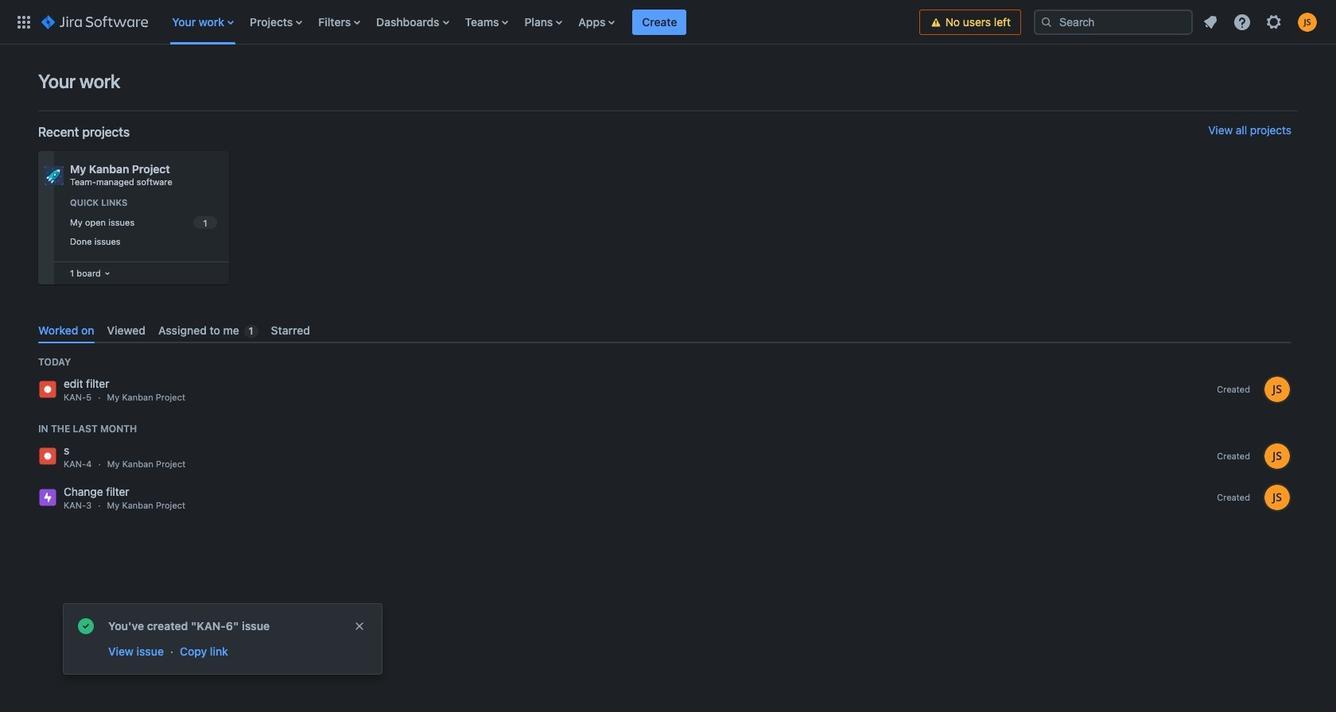 Task type: locate. For each thing, give the bounding box(es) containing it.
banner
[[0, 0, 1337, 45]]

list
[[164, 0, 920, 44], [1197, 8, 1327, 36]]

settings image
[[1265, 12, 1284, 31]]

appswitcher icon image
[[14, 12, 33, 31]]

notifications image
[[1201, 12, 1220, 31]]

board image
[[101, 267, 114, 280]]

list item
[[633, 0, 687, 44]]

alert
[[64, 605, 382, 675]]

success image
[[76, 617, 95, 636]]

0 horizontal spatial list
[[164, 0, 920, 44]]

tab list
[[32, 317, 1298, 344]]

search image
[[1041, 16, 1053, 28]]

None search field
[[1034, 9, 1193, 35]]

jira software image
[[41, 12, 148, 31], [41, 12, 148, 31]]

your profile and settings image
[[1298, 12, 1318, 31]]



Task type: describe. For each thing, give the bounding box(es) containing it.
Search field
[[1034, 9, 1193, 35]]

1 horizontal spatial list
[[1197, 8, 1327, 36]]

primary element
[[10, 0, 920, 44]]

help image
[[1233, 12, 1252, 31]]

dismiss image
[[353, 621, 366, 633]]



Task type: vqa. For each thing, say whether or not it's contained in the screenshot.
Notifications 'image'
yes



